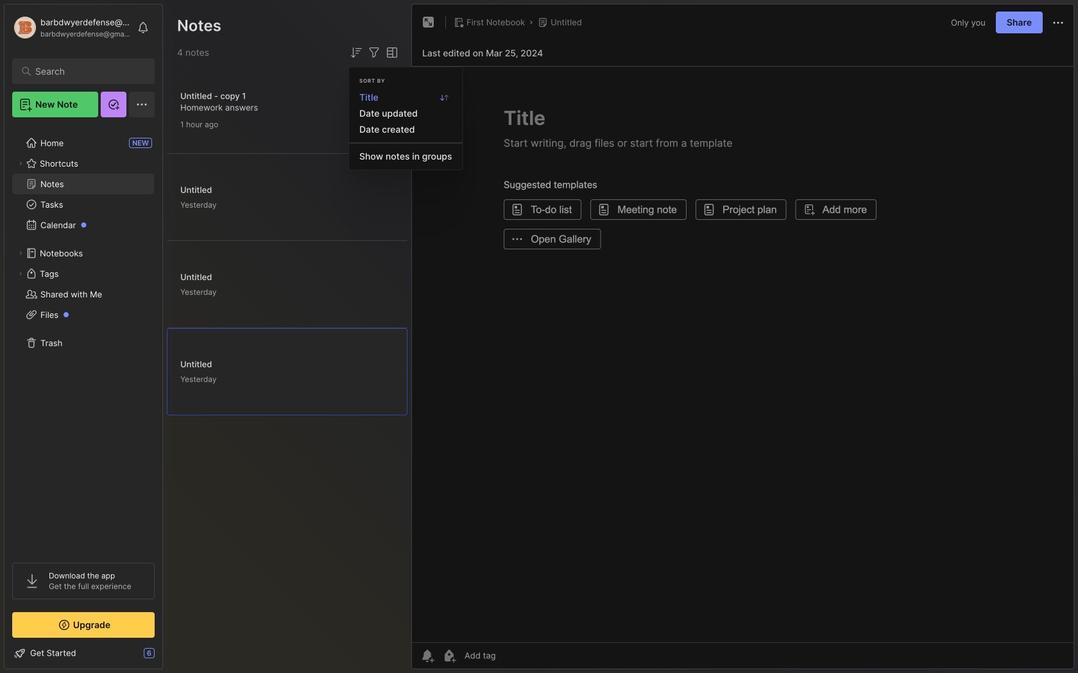 Task type: vqa. For each thing, say whether or not it's contained in the screenshot.
Ruby Anderson at the top
no



Task type: describe. For each thing, give the bounding box(es) containing it.
expand tags image
[[17, 270, 24, 278]]

note window element
[[411, 4, 1074, 673]]

Account field
[[12, 15, 131, 40]]

main element
[[0, 0, 167, 674]]

Add tag field
[[463, 651, 560, 662]]

dropdown list menu
[[349, 89, 462, 165]]

expand notebooks image
[[17, 250, 24, 257]]

Help and Learning task checklist field
[[4, 644, 162, 664]]

Note Editor text field
[[412, 66, 1074, 643]]



Task type: locate. For each thing, give the bounding box(es) containing it.
add filters image
[[366, 45, 382, 60]]

Add filters field
[[366, 45, 382, 60]]

none search field inside main element
[[35, 64, 138, 79]]

add tag image
[[441, 649, 457, 664]]

add a reminder image
[[420, 649, 435, 664]]

Sort options field
[[348, 45, 364, 60]]

More actions field
[[1050, 14, 1066, 31]]

expand note image
[[421, 15, 436, 30]]

Search text field
[[35, 65, 138, 78]]

tree inside main element
[[4, 125, 162, 552]]

None search field
[[35, 64, 138, 79]]

more actions image
[[1050, 15, 1066, 31]]

click to collapse image
[[162, 650, 172, 665]]

View options field
[[382, 45, 400, 60]]

tree
[[4, 125, 162, 552]]



